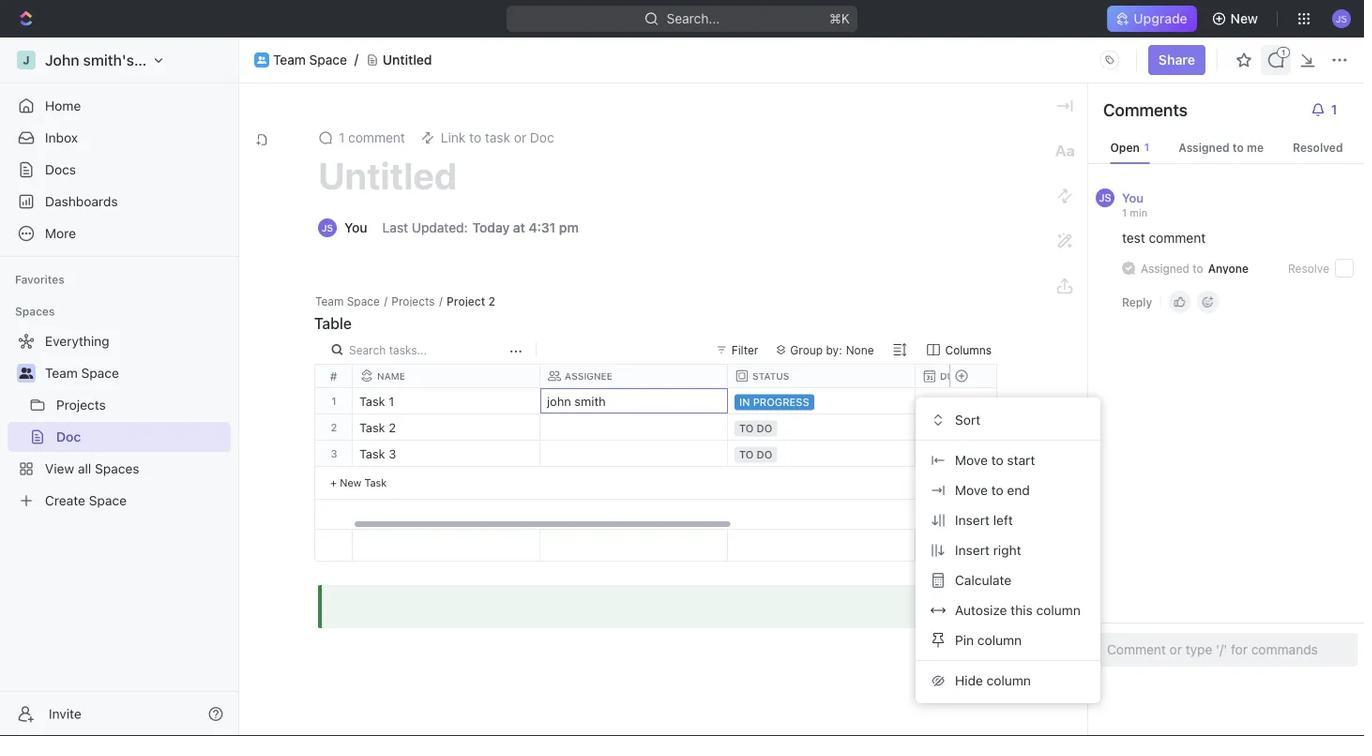 Task type: describe. For each thing, give the bounding box(es) containing it.
team space link for user group icon
[[45, 358, 227, 388]]

hide column button
[[923, 666, 1093, 696]]

1 / from the left
[[384, 295, 387, 308]]

hide column
[[955, 673, 1031, 689]]

to for assigned to
[[1193, 262, 1203, 275]]

cell for 1
[[916, 388, 1103, 414]]

1 inside 1 2 3
[[331, 395, 336, 407]]

progress
[[753, 396, 809, 409]]

you
[[1122, 190, 1144, 205]]

insert left button
[[923, 506, 1093, 536]]

autosize this column
[[955, 603, 1081, 618]]

js
[[1099, 192, 1111, 204]]

task 2
[[359, 421, 396, 435]]

start
[[1007, 453, 1035, 468]]

upgrade link
[[1107, 6, 1197, 32]]

favorites
[[15, 273, 65, 286]]

table
[[314, 315, 352, 333]]

resolved
[[1293, 141, 1343, 154]]

team space for user group image
[[273, 52, 347, 68]]

john smith cell
[[540, 388, 728, 414]]

due date button
[[916, 370, 1103, 383]]

4:31
[[529, 220, 556, 235]]

sort button
[[923, 405, 1093, 435]]

john
[[547, 394, 571, 409]]

to for assigned to me
[[1233, 141, 1244, 154]]

inbox link
[[8, 123, 231, 153]]

to do cell for task 2
[[728, 415, 916, 440]]

assigned to
[[1141, 262, 1203, 275]]

share
[[1158, 52, 1195, 68]]

new for new
[[1230, 11, 1258, 26]]

autosize
[[955, 603, 1007, 618]]

sidebar navigation
[[0, 38, 239, 736]]

invite
[[49, 706, 81, 722]]

move to end
[[955, 483, 1030, 498]]

updated:
[[412, 220, 468, 235]]

comment for test comment
[[1149, 230, 1206, 246]]

2 for task 2
[[389, 421, 396, 435]]

docs
[[45, 162, 76, 177]]

you 1 min
[[1122, 190, 1148, 219]]

insert right button
[[923, 536, 1093, 566]]

date
[[963, 371, 987, 382]]

insert for insert left
[[955, 513, 990, 528]]

assigned to me
[[1179, 141, 1264, 154]]

resolve
[[1288, 262, 1329, 275]]

hide
[[955, 673, 983, 689]]

open
[[1110, 141, 1140, 154]]

test
[[1122, 230, 1145, 246]]

left
[[993, 513, 1013, 528]]

insert for insert right
[[955, 543, 990, 558]]

new for new task
[[340, 477, 361, 489]]

upgrade
[[1134, 11, 1187, 26]]

test comment
[[1122, 230, 1206, 246]]

to do cell for task 3
[[728, 441, 916, 466]]

move to start
[[955, 453, 1035, 468]]

grid containing task 1
[[315, 365, 1291, 562]]

team space link for user group image
[[273, 52, 347, 68]]

task 3
[[359, 447, 396, 461]]

2 for 1 2 3
[[331, 421, 337, 433]]

user group image
[[19, 368, 33, 379]]

last updated: today at 4:31 pm
[[382, 220, 579, 235]]

space for user group icon
[[81, 365, 119, 381]]

reply
[[1122, 296, 1152, 309]]

team for user group icon
[[45, 365, 78, 381]]

⌘k
[[829, 11, 850, 26]]

search
[[349, 343, 386, 356]]

min
[[1130, 206, 1148, 219]]

row group containing 1 2 3
[[315, 388, 353, 500]]

column for hide column
[[987, 673, 1031, 689]]

comment for 1 comment
[[348, 130, 405, 145]]

team space for user group icon
[[45, 365, 119, 381]]

cell for 3
[[916, 441, 1103, 466]]

press space to select this row. row containing 3
[[315, 441, 353, 467]]

user group image
[[257, 56, 266, 64]]

pin column button
[[923, 626, 1093, 656]]

move to end button
[[923, 476, 1093, 506]]



Task type: vqa. For each thing, say whether or not it's contained in the screenshot.
right
yes



Task type: locate. For each thing, give the bounding box(es) containing it.
2 to do cell from the top
[[728, 441, 916, 466]]

comments
[[1103, 99, 1187, 120]]

to for move to end
[[991, 483, 1003, 498]]

1 horizontal spatial /
[[439, 295, 442, 308]]

pin column
[[955, 633, 1022, 648]]

assigned for assigned to me
[[1179, 141, 1230, 154]]

column down autosize this column button
[[977, 633, 1022, 648]]

do for 3
[[757, 449, 772, 461]]

0 vertical spatial team space
[[273, 52, 347, 68]]

comment up last
[[348, 130, 405, 145]]

1 vertical spatial to do cell
[[728, 441, 916, 466]]

1 vertical spatial team space link
[[45, 358, 227, 388]]

insert inside insert right button
[[955, 543, 990, 558]]

1 vertical spatial team
[[315, 295, 344, 308]]

1 vertical spatial move
[[955, 483, 988, 498]]

0 horizontal spatial team
[[45, 365, 78, 381]]

2 vertical spatial team
[[45, 365, 78, 381]]

space right user group image
[[309, 52, 347, 68]]

1 vertical spatial comment
[[1149, 230, 1206, 246]]

smith
[[574, 394, 606, 409]]

today
[[472, 220, 510, 235]]

autosize this column button
[[923, 596, 1093, 626]]

2 right "project"
[[488, 295, 495, 308]]

spaces
[[15, 305, 55, 318]]

sort
[[955, 412, 980, 428]]

0 vertical spatial insert
[[955, 513, 990, 528]]

0 vertical spatial do
[[757, 423, 772, 435]]

insert right
[[955, 543, 1021, 558]]

team space
[[273, 52, 347, 68], [45, 365, 119, 381]]

2 to do from the top
[[739, 449, 772, 461]]

in progress
[[739, 396, 809, 409]]

team space right user group icon
[[45, 365, 119, 381]]

0 horizontal spatial team space
[[45, 365, 119, 381]]

projects
[[391, 295, 435, 308]]

task up task 2
[[359, 394, 385, 409]]

2 left task 2
[[331, 421, 337, 433]]

task down task 3
[[364, 477, 387, 489]]

2 inside 1 2 3
[[331, 421, 337, 433]]

1 vertical spatial to do
[[739, 449, 772, 461]]

1 vertical spatial insert
[[955, 543, 990, 558]]

space inside sidebar navigation
[[81, 365, 119, 381]]

to
[[1233, 141, 1244, 154], [1193, 262, 1203, 275], [739, 423, 754, 435], [739, 449, 754, 461], [991, 453, 1003, 468], [991, 483, 1003, 498]]

new inside grid
[[340, 477, 361, 489]]

team
[[273, 52, 306, 68], [315, 295, 344, 308], [45, 365, 78, 381]]

/
[[384, 295, 387, 308], [439, 295, 442, 308]]

2 vertical spatial space
[[81, 365, 119, 381]]

column for pin column
[[977, 633, 1022, 648]]

inbox
[[45, 130, 78, 145]]

press space to select this row. row
[[315, 388, 353, 415], [353, 388, 1291, 415], [315, 415, 353, 441], [353, 415, 1291, 441], [315, 441, 353, 467], [353, 441, 1291, 467], [353, 530, 1291, 562]]

task 1
[[359, 394, 394, 409]]

0 horizontal spatial 3
[[331, 447, 337, 460]]

comment up assigned to
[[1149, 230, 1206, 246]]

1 do from the top
[[757, 423, 772, 435]]

0 vertical spatial untitled
[[383, 52, 432, 68]]

move for move to start
[[955, 453, 988, 468]]

team right user group image
[[273, 52, 306, 68]]

1 vertical spatial new
[[340, 477, 361, 489]]

new
[[1230, 11, 1258, 26], [340, 477, 361, 489]]

1 horizontal spatial team
[[273, 52, 306, 68]]

column right hide
[[987, 673, 1031, 689]]

press space to select this row. row containing task 2
[[353, 415, 1291, 441]]

dashboards
[[45, 194, 118, 209]]

0 vertical spatial column
[[1036, 603, 1081, 618]]

team right user group icon
[[45, 365, 78, 381]]

insert left 'left'
[[955, 513, 990, 528]]

2 move from the top
[[955, 483, 988, 498]]

2
[[488, 295, 495, 308], [389, 421, 396, 435], [331, 421, 337, 433]]

0 horizontal spatial new
[[340, 477, 361, 489]]

task down task 1
[[359, 421, 385, 435]]

#
[[330, 370, 337, 383]]

docs link
[[8, 155, 231, 185]]

team space right user group image
[[273, 52, 347, 68]]

search...
[[667, 11, 720, 26]]

1 horizontal spatial comment
[[1149, 230, 1206, 246]]

last
[[382, 220, 408, 235]]

space up table
[[347, 295, 380, 308]]

2 / from the left
[[439, 295, 442, 308]]

to do for task 2
[[739, 423, 772, 435]]

3
[[389, 447, 396, 461], [331, 447, 337, 460]]

favorites button
[[8, 268, 72, 291]]

move up insert left in the bottom of the page
[[955, 483, 988, 498]]

task for task 3
[[359, 447, 385, 461]]

calculate button
[[923, 566, 1093, 596]]

task for task 2
[[359, 421, 385, 435]]

cell for 2
[[916, 415, 1103, 440]]

comment
[[348, 130, 405, 145], [1149, 230, 1206, 246]]

1 vertical spatial assigned
[[1141, 262, 1189, 275]]

insert up calculate
[[955, 543, 990, 558]]

0 vertical spatial move
[[955, 453, 988, 468]]

task
[[359, 394, 385, 409], [359, 421, 385, 435], [359, 447, 385, 461], [364, 477, 387, 489]]

team space inside sidebar navigation
[[45, 365, 119, 381]]

calculate
[[955, 573, 1011, 588]]

me
[[1247, 141, 1264, 154]]

insert inside insert left button
[[955, 513, 990, 528]]

dashboards link
[[8, 187, 231, 217]]

1 vertical spatial space
[[347, 295, 380, 308]]

new task
[[340, 477, 387, 489]]

0 vertical spatial comment
[[348, 130, 405, 145]]

1 inside you 1 min
[[1122, 206, 1127, 219]]

0 vertical spatial team space link
[[273, 52, 347, 68]]

1 vertical spatial team space
[[45, 365, 119, 381]]

press space to select this row. row containing task 1
[[353, 388, 1291, 415]]

team up table
[[315, 295, 344, 308]]

cell
[[916, 388, 1103, 414], [540, 415, 728, 440], [916, 415, 1103, 440], [540, 441, 728, 466], [916, 441, 1103, 466]]

column
[[1036, 603, 1081, 618], [977, 633, 1022, 648], [987, 673, 1031, 689]]

3 down task 2
[[389, 447, 396, 461]]

0 vertical spatial team
[[273, 52, 306, 68]]

space inside team space / projects / project 2 table
[[347, 295, 380, 308]]

column right this at the bottom of the page
[[1036, 603, 1081, 618]]

2 inside press space to select this row. row
[[389, 421, 396, 435]]

to do for task 3
[[739, 449, 772, 461]]

untitled
[[383, 52, 432, 68], [318, 153, 457, 197]]

this
[[1011, 603, 1033, 618]]

task for task 1
[[359, 394, 385, 409]]

new inside 'button'
[[1230, 11, 1258, 26]]

/ left projects at the left
[[384, 295, 387, 308]]

home link
[[8, 91, 231, 121]]

/ left "project"
[[439, 295, 442, 308]]

team for user group image
[[273, 52, 306, 68]]

untitled down 1 comment
[[318, 153, 457, 197]]

to do cell
[[728, 415, 916, 440], [728, 441, 916, 466]]

1 to do cell from the top
[[728, 415, 916, 440]]

pin
[[955, 633, 974, 648]]

search tasks...
[[349, 343, 427, 356]]

insert
[[955, 513, 990, 528], [955, 543, 990, 558]]

assigned for assigned to
[[1141, 262, 1189, 275]]

in progress cell
[[728, 388, 916, 414]]

assigned down test comment
[[1141, 262, 1189, 275]]

1 vertical spatial do
[[757, 449, 772, 461]]

3 left task 3
[[331, 447, 337, 460]]

0 vertical spatial space
[[309, 52, 347, 68]]

1 horizontal spatial team space
[[273, 52, 347, 68]]

end
[[1007, 483, 1030, 498]]

to for move to start
[[991, 453, 1003, 468]]

0 horizontal spatial team space link
[[45, 358, 227, 388]]

1 vertical spatial untitled
[[318, 153, 457, 197]]

row group
[[315, 388, 353, 500], [353, 388, 1291, 529], [949, 388, 996, 500], [949, 530, 996, 561]]

team inside sidebar navigation
[[45, 365, 78, 381]]

at
[[513, 220, 525, 235]]

0 horizontal spatial 2
[[331, 421, 337, 433]]

space for user group image
[[309, 52, 347, 68]]

press space to select this row. row containing 2
[[315, 415, 353, 441]]

column inside button
[[1036, 603, 1081, 618]]

1 insert from the top
[[955, 513, 990, 528]]

grid
[[315, 365, 1291, 562]]

2 horizontal spatial team
[[315, 295, 344, 308]]

untitled up 1 comment
[[383, 52, 432, 68]]

2 vertical spatial column
[[987, 673, 1031, 689]]

insert left
[[955, 513, 1013, 528]]

1 move from the top
[[955, 453, 988, 468]]

1 horizontal spatial 2
[[389, 421, 396, 435]]

team inside team space / projects / project 2 table
[[315, 295, 344, 308]]

new right "upgrade"
[[1230, 11, 1258, 26]]

due
[[940, 371, 960, 382]]

0 vertical spatial to do
[[739, 423, 772, 435]]

1 to do from the top
[[739, 423, 772, 435]]

do for 2
[[757, 423, 772, 435]]

pm
[[559, 220, 579, 235]]

2 do from the top
[[757, 449, 772, 461]]

move up "move to end"
[[955, 453, 988, 468]]

due date row
[[353, 365, 1291, 388]]

2 up task 3
[[389, 421, 396, 435]]

move for move to end
[[955, 483, 988, 498]]

0 vertical spatial new
[[1230, 11, 1258, 26]]

to do
[[739, 423, 772, 435], [739, 449, 772, 461]]

due date
[[940, 371, 987, 382]]

press space to select this row. row containing task 3
[[353, 441, 1291, 467]]

2 horizontal spatial 2
[[488, 295, 495, 308]]

row group containing task 1
[[353, 388, 1291, 529]]

space
[[309, 52, 347, 68], [347, 295, 380, 308], [81, 365, 119, 381]]

1 2 3
[[331, 395, 337, 460]]

assigned
[[1179, 141, 1230, 154], [1141, 262, 1189, 275]]

team space link
[[273, 52, 347, 68], [45, 358, 227, 388]]

space right user group icon
[[81, 365, 119, 381]]

1 comment
[[339, 130, 405, 145]]

Search tasks... text field
[[349, 337, 505, 363]]

project
[[447, 295, 485, 308]]

1 horizontal spatial team space link
[[273, 52, 347, 68]]

right
[[993, 543, 1021, 558]]

tasks...
[[389, 343, 427, 356]]

1 vertical spatial column
[[977, 633, 1022, 648]]

0 vertical spatial to do cell
[[728, 415, 916, 440]]

2 insert from the top
[[955, 543, 990, 558]]

team space / projects / project 2 table
[[314, 295, 495, 333]]

1 horizontal spatial 3
[[389, 447, 396, 461]]

0 vertical spatial assigned
[[1179, 141, 1230, 154]]

0 horizontal spatial /
[[384, 295, 387, 308]]

1 horizontal spatial new
[[1230, 11, 1258, 26]]

0 horizontal spatial comment
[[348, 130, 405, 145]]

2 inside team space / projects / project 2 table
[[488, 295, 495, 308]]

assigned left 'me'
[[1179, 141, 1230, 154]]

new down task 3
[[340, 477, 361, 489]]

move
[[955, 453, 988, 468], [955, 483, 988, 498]]

press space to select this row. row containing 1
[[315, 388, 353, 415]]

task down task 2
[[359, 447, 385, 461]]

john smith
[[547, 394, 606, 409]]

new button
[[1204, 4, 1269, 34]]

move to start button
[[923, 446, 1093, 476]]

home
[[45, 98, 81, 114]]

in
[[739, 396, 750, 409]]



